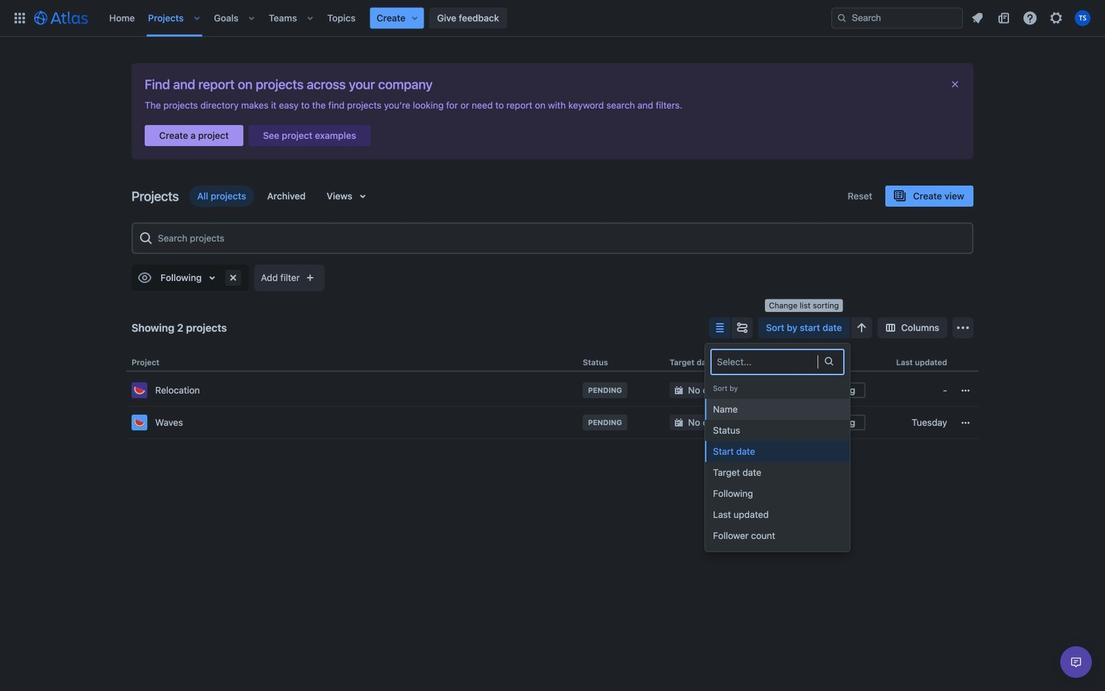 Task type: locate. For each thing, give the bounding box(es) containing it.
open image
[[821, 353, 837, 369]]

None text field
[[717, 355, 720, 369]]

tooltip
[[765, 299, 843, 312]]

search projects image
[[138, 230, 154, 246]]

None search field
[[832, 8, 964, 29]]

more options image
[[956, 320, 971, 336]]

switch to... image
[[12, 10, 28, 26]]

display as timeline image
[[735, 320, 751, 336]]

reverse sort order image
[[854, 320, 870, 336]]

banner
[[0, 0, 1106, 37]]

following image
[[137, 270, 153, 286]]

Search field
[[832, 8, 964, 29]]

help image
[[1023, 10, 1039, 26]]



Task type: vqa. For each thing, say whether or not it's contained in the screenshot.
leftmost List
no



Task type: describe. For each thing, give the bounding box(es) containing it.
settings image
[[1049, 10, 1065, 26]]

notifications image
[[970, 10, 986, 26]]

open intercom messenger image
[[1069, 654, 1085, 670]]

top element
[[8, 0, 832, 37]]

display as list image
[[713, 320, 728, 336]]

close banner image
[[950, 79, 961, 90]]

account image
[[1075, 10, 1091, 26]]

search image
[[837, 13, 848, 23]]

Search projects field
[[154, 226, 968, 250]]



